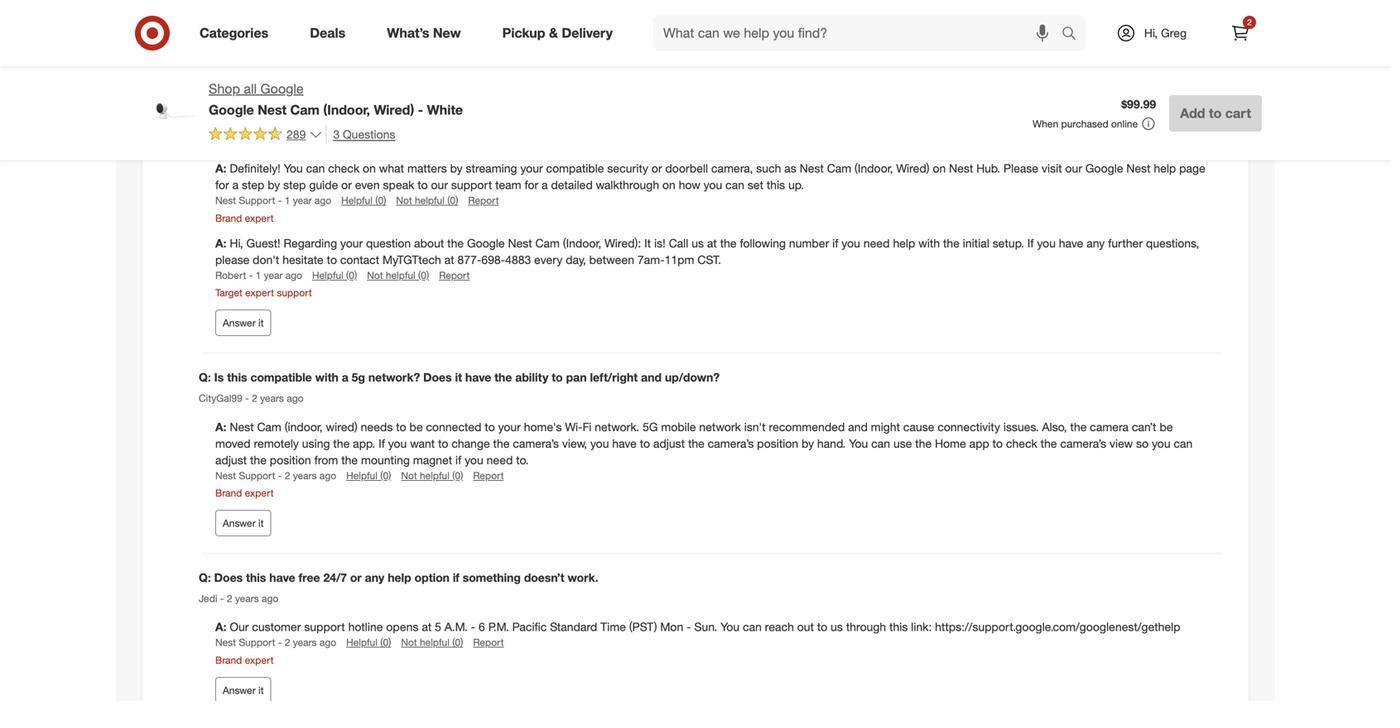 Task type: locate. For each thing, give the bounding box(es) containing it.
1 answer from the top
[[223, 317, 256, 329]]

not helpful  (0) down matters
[[396, 194, 458, 207]]

us left through
[[831, 620, 843, 635]]

your for connected
[[498, 420, 521, 434]]

1 q: from the top
[[199, 112, 211, 126]]

answer
[[223, 317, 256, 329], [223, 517, 256, 530], [223, 685, 256, 697]]

0 horizontal spatial and
[[641, 370, 662, 385]]

report for connected
[[473, 470, 504, 482]]

0 horizontal spatial with
[[315, 370, 339, 385]]

help inside hi, guest! regarding your question about the google nest cam (indoor, wired): it is! call us at the following number if you need help with the initial setup. if you have any further questions, please don't hesitate to contact mytgttech at 877-698-4883 every day, between 7am-11pm cst.
[[893, 236, 916, 251]]

google up "3"
[[297, 112, 336, 126]]

3 brand expert from the top
[[215, 654, 274, 667]]

- inside q: is this compatible with a 5g network? does it have the ability to pan left/right and up/down? citygal99 - 2 years ago
[[245, 392, 249, 405]]

wi-
[[565, 420, 583, 434]]

2 brand from the top
[[215, 487, 242, 499]]

1 vertical spatial your
[[340, 236, 363, 251]]

if down change
[[456, 453, 462, 467]]

answer it down moved
[[223, 517, 264, 530]]

2 vertical spatial answer it
[[223, 685, 264, 697]]

helpful for wired)
[[346, 470, 378, 482]]

expert for nest
[[245, 487, 274, 499]]

1 horizontal spatial for
[[525, 178, 539, 192]]

if inside nest cam (indoor, wired) needs to be connected to your home's wi-fi network. 5g mobile network isn't recommended and might cause connectivity issues. also, the camera can't be moved remotely using the app. if you want to change the camera's view, you have to adjust the camera's position by hand. you can use the home app to check the camera's view so you can adjust the position from the mounting magnet if you need to.
[[379, 436, 385, 451]]

wired)
[[374, 102, 414, 118], [897, 161, 930, 176]]

0 vertical spatial answer it
[[223, 317, 264, 329]]

you inside definitely! you can check on what matters by streaming your compatible security or doorbell camera, such as nest cam (indoor, wired) on nest hub. please visit our google nest help page for a step by step guide or even speak to our support team for a detailed walkthrough on how you can set this up.
[[704, 178, 723, 192]]

answer it down target
[[223, 317, 264, 329]]

up.
[[789, 178, 804, 192]]

0 horizontal spatial compatible
[[251, 370, 312, 385]]

opens
[[386, 620, 419, 635]]

- inside shop all google google nest cam (indoor, wired) - white
[[418, 102, 423, 118]]

1 brand expert from the top
[[215, 212, 274, 224]]

helpful  (0) down the mounting
[[346, 470, 391, 482]]

ago inside q: i just bought a google nest hub. does it work with that? bionic girl - 1 year ago
[[284, 134, 301, 146]]

answer down moved
[[223, 517, 256, 530]]

2 inside q: does this have free 24/7 or any help option if something doesn't work. jedi - 2 years ago
[[227, 593, 232, 605]]

nest up 289 link
[[258, 102, 287, 118]]

0 vertical spatial q:
[[199, 112, 211, 126]]

1 inside q: i just bought a google nest hub. does it work with that? bionic girl - 1 year ago
[[254, 134, 260, 146]]

to right 'add'
[[1209, 105, 1222, 121]]

to inside definitely! you can check on what matters by streaming your compatible security or doorbell camera, such as nest cam (indoor, wired) on nest hub. please visit our google nest help page for a step by step guide or even speak to our support team for a detailed walkthrough on how you can set this up.
[[418, 178, 428, 192]]

3 support from the top
[[239, 637, 275, 649]]

1 vertical spatial if
[[456, 453, 462, 467]]

years
[[260, 392, 284, 405], [293, 470, 317, 482], [235, 593, 259, 605], [293, 637, 317, 649]]

1 vertical spatial any
[[365, 571, 385, 585]]

0 vertical spatial our
[[1066, 161, 1083, 176]]

can't
[[1132, 420, 1157, 434]]

0 horizontal spatial step
[[242, 178, 265, 192]]

q: for q: i just bought a google nest hub. does it work with that?
[[199, 112, 211, 126]]

support down hesitate
[[277, 287, 312, 299]]

position down isn't on the right bottom of the page
[[757, 436, 799, 451]]

1 a: from the top
[[215, 161, 230, 176]]

3 q: from the top
[[199, 571, 211, 585]]

you right hand.
[[849, 436, 868, 451]]

0 vertical spatial year
[[262, 134, 281, 146]]

is!
[[654, 236, 666, 251]]

it for hub.
[[258, 317, 264, 329]]

2 vertical spatial by
[[802, 436, 814, 451]]

3 answer it from the top
[[223, 685, 264, 697]]

0 vertical spatial by
[[450, 161, 463, 176]]

1 vertical spatial support
[[239, 470, 275, 482]]

0 vertical spatial if
[[1028, 236, 1034, 251]]

https://support.google.com/googlenest/gethelp
[[935, 620, 1181, 635]]

2 vertical spatial 1
[[256, 269, 261, 282]]

2 horizontal spatial on
[[933, 161, 946, 176]]

view
[[1110, 436, 1133, 451]]

1 vertical spatial you
[[849, 436, 868, 451]]

year down don't in the top of the page
[[264, 269, 283, 282]]

ago down from
[[320, 470, 336, 482]]

number
[[789, 236, 830, 251]]

not helpful  (0) for even
[[396, 194, 458, 207]]

cart
[[1226, 105, 1252, 121]]

if inside q: does this have free 24/7 or any help option if something doesn't work. jedi - 2 years ago
[[453, 571, 460, 585]]

nest support - 2 years ago for nest cam (indoor, wired) needs to be connected to your home's wi-fi network. 5g mobile network isn't recommended and might cause connectivity issues. also, the camera can't be moved remotely using the app. if you want to change the camera's view, you have to adjust the camera's position by hand. you can use the home app to check the camera's view so you can adjust the position from the mounting magnet if you need to.
[[215, 470, 336, 482]]

image of google nest cam (indoor, wired) - white image
[[129, 80, 195, 146]]

brand for nest cam (indoor, wired) needs to be connected to your home's wi-fi network. 5g mobile network isn't recommended and might cause connectivity issues. also, the camera can't be moved remotely using the app. if you want to change the camera's view, you have to adjust the camera's position by hand. you can use the home app to check the camera's view so you can adjust the position from the mounting magnet if you need to.
[[215, 487, 242, 499]]

not helpful  (0) button
[[396, 194, 458, 208], [367, 268, 429, 283], [401, 469, 463, 483], [401, 636, 463, 650]]

position
[[757, 436, 799, 451], [270, 453, 311, 467]]

0 horizontal spatial hi,
[[230, 236, 243, 251]]

q: inside q: is this compatible with a 5g network? does it have the ability to pan left/right and up/down? citygal99 - 2 years ago
[[199, 370, 211, 385]]

robert
[[215, 269, 246, 282]]

to right needs
[[396, 420, 406, 434]]

report button for by
[[468, 194, 499, 208]]

this inside q: is this compatible with a 5g network? does it have the ability to pan left/right and up/down? citygal99 - 2 years ago
[[227, 370, 247, 385]]

us
[[692, 236, 704, 251], [831, 620, 843, 635]]

check inside definitely! you can check on what matters by streaming your compatible security or doorbell camera, such as nest cam (indoor, wired) on nest hub. please visit our google nest help page for a step by step guide or even speak to our support team for a detailed walkthrough on how you can set this up.
[[328, 161, 360, 176]]

helpful down hesitate
[[312, 269, 344, 282]]

a up 289
[[287, 112, 293, 126]]

1 vertical spatial compatible
[[251, 370, 312, 385]]

1 horizontal spatial need
[[864, 236, 890, 251]]

0 vertical spatial (indoor,
[[323, 102, 370, 118]]

year inside q: i just bought a google nest hub. does it work with that? bionic girl - 1 year ago
[[262, 134, 281, 146]]

expert down 'remotely'
[[245, 487, 274, 499]]

this right is
[[227, 370, 247, 385]]

hi, for greg
[[1145, 26, 1158, 40]]

2 vertical spatial if
[[453, 571, 460, 585]]

you
[[704, 178, 723, 192], [842, 236, 861, 251], [1038, 236, 1056, 251], [388, 436, 407, 451], [591, 436, 609, 451], [1152, 436, 1171, 451], [465, 453, 484, 467]]

check
[[328, 161, 360, 176], [1006, 436, 1038, 451]]

search button
[[1055, 15, 1094, 55]]

2 horizontal spatial (indoor,
[[855, 161, 893, 176]]

support left hotline
[[304, 620, 345, 635]]

us inside hi, guest! regarding your question about the google nest cam (indoor, wired): it is! call us at the following number if you need help with the initial setup. if you have any further questions, please don't hesitate to contact mytgttech at 877-698-4883 every day, between 7am-11pm cst.
[[692, 236, 704, 251]]

guide
[[309, 178, 338, 192]]

answer it button
[[215, 310, 271, 336], [215, 510, 271, 537], [215, 678, 271, 702]]

compatible inside definitely! you can check on what matters by streaming your compatible security or doorbell camera, such as nest cam (indoor, wired) on nest hub. please visit our google nest help page for a step by step guide or even speak to our support team for a detailed walkthrough on how you can set this up.
[[546, 161, 604, 176]]

that?
[[494, 112, 523, 126]]

1 vertical spatial hi,
[[230, 236, 243, 251]]

check down 'issues.'
[[1006, 436, 1038, 451]]

1 horizontal spatial our
[[1066, 161, 1083, 176]]

hesitate
[[283, 253, 324, 267]]

help left initial at the right top of the page
[[893, 236, 916, 251]]

wired) inside definitely! you can check on what matters by streaming your compatible security or doorbell camera, such as nest cam (indoor, wired) on nest hub. please visit our google nest help page for a step by step guide or even speak to our support team for a detailed walkthrough on how you can set this up.
[[897, 161, 930, 176]]

1 vertical spatial position
[[270, 453, 311, 467]]

1 horizontal spatial adjust
[[654, 436, 685, 451]]

1 vertical spatial check
[[1006, 436, 1038, 451]]

1 horizontal spatial check
[[1006, 436, 1038, 451]]

2 answer from the top
[[223, 517, 256, 530]]

2 vertical spatial q:
[[199, 571, 211, 585]]

2 inside q: is this compatible with a 5g network? does it have the ability to pan left/right and up/down? citygal99 - 2 years ago
[[252, 392, 257, 405]]

what's
[[387, 25, 429, 41]]

1 horizontal spatial with
[[468, 112, 491, 126]]

what
[[379, 161, 404, 176]]

by right matters
[[450, 161, 463, 176]]

such
[[757, 161, 782, 176]]

definitely!
[[230, 161, 281, 176]]

our right the visit
[[1066, 161, 1083, 176]]

1 nest support - 2 years ago from the top
[[215, 470, 336, 482]]

2 vertical spatial brand
[[215, 654, 242, 667]]

helpful for check
[[341, 194, 373, 207]]

standard
[[550, 620, 597, 635]]

1 horizontal spatial compatible
[[546, 161, 604, 176]]

camera,
[[712, 161, 753, 176]]

report down the 877-
[[439, 269, 470, 282]]

1 support from the top
[[239, 194, 275, 207]]

0 vertical spatial if
[[833, 236, 839, 251]]

mytgttech
[[383, 253, 441, 267]]

4 a: from the top
[[215, 620, 227, 635]]

1 horizontal spatial any
[[1087, 236, 1105, 251]]

nest cam (indoor, wired) needs to be connected to your home's wi-fi network. 5g mobile network isn't recommended and might cause connectivity issues. also, the camera can't be moved remotely using the app. if you want to change the camera's view, you have to adjust the camera's position by hand. you can use the home app to check the camera's view so you can adjust the position from the mounting magnet if you need to.
[[215, 420, 1193, 467]]

$99.99
[[1122, 97, 1157, 111]]

questions
[[343, 127, 396, 142]]

using
[[302, 436, 330, 451]]

report button for google
[[439, 268, 470, 283]]

help
[[1154, 161, 1177, 176], [893, 236, 916, 251], [388, 571, 411, 585]]

5g
[[643, 420, 658, 434]]

add to cart
[[1181, 105, 1252, 121]]

just
[[221, 112, 241, 126]]

1 vertical spatial with
[[919, 236, 940, 251]]

does right network?
[[423, 370, 452, 385]]

have
[[1059, 236, 1084, 251], [465, 370, 491, 385], [612, 436, 637, 451], [269, 571, 295, 585]]

a: up please
[[215, 236, 230, 251]]

nest support - 2 years ago down 'remotely'
[[215, 470, 336, 482]]

a.m.
[[445, 620, 468, 635]]

- inside q: does this have free 24/7 or any help option if something doesn't work. jedi - 2 years ago
[[220, 593, 224, 605]]

7am-
[[638, 253, 665, 267]]

answer it button down target
[[215, 310, 271, 336]]

1 horizontal spatial wired)
[[897, 161, 930, 176]]

0 vertical spatial hi,
[[1145, 26, 1158, 40]]

2 horizontal spatial help
[[1154, 161, 1177, 176]]

google inside q: i just bought a google nest hub. does it work with that? bionic girl - 1 year ago
[[297, 112, 336, 126]]

1 vertical spatial answer it button
[[215, 510, 271, 537]]

the down mobile
[[688, 436, 705, 451]]

helpful  (0) button down even
[[341, 194, 386, 208]]

to inside q: is this compatible with a 5g network? does it have the ability to pan left/right and up/down? citygal99 - 2 years ago
[[552, 370, 563, 385]]

it down 'remotely'
[[258, 517, 264, 530]]

cam inside hi, guest! regarding your question about the google nest cam (indoor, wired): it is! call us at the following number if you need help with the initial setup. if you have any further questions, please don't hesitate to contact mytgttech at 877-698-4883 every day, between 7am-11pm cst.
[[536, 236, 560, 251]]

a: our customer support hotline opens at 5 a.m. - 6 p.m. pacific standard time (pst) mon - sun. you can reach out to us through this link: https://support.google.com/googlenest/gethelp
[[215, 620, 1181, 635]]

regarding
[[284, 236, 337, 251]]

0 vertical spatial at
[[707, 236, 717, 251]]

2 be from the left
[[1160, 420, 1173, 434]]

a: up moved
[[215, 420, 230, 434]]

helpful  (0) button for check
[[341, 194, 386, 208]]

0 horizontal spatial camera's
[[513, 436, 559, 451]]

shop all google google nest cam (indoor, wired) - white
[[209, 81, 463, 118]]

0 vertical spatial with
[[468, 112, 491, 126]]

what's new
[[387, 25, 461, 41]]

0 vertical spatial any
[[1087, 236, 1105, 251]]

1 horizontal spatial position
[[757, 436, 799, 451]]

not for change
[[401, 470, 417, 482]]

with left initial at the right top of the page
[[919, 236, 940, 251]]

by down recommended
[[802, 436, 814, 451]]

report button down change
[[473, 469, 504, 483]]

with left 5g
[[315, 370, 339, 385]]

new
[[433, 25, 461, 41]]

0 vertical spatial position
[[757, 436, 799, 451]]

0 vertical spatial you
[[284, 161, 303, 176]]

connectivity
[[938, 420, 1001, 434]]

position down 'remotely'
[[270, 453, 311, 467]]

0 vertical spatial support
[[451, 178, 492, 192]]

- right citygal99
[[245, 392, 249, 405]]

(indoor, inside shop all google google nest cam (indoor, wired) - white
[[323, 102, 370, 118]]

brand expert for definitely! you can check on what matters by streaming your compatible security or doorbell camera, such as nest cam (indoor, wired) on nest hub. please visit our google nest help page for a step by step guide or even speak to our support team for a detailed walkthrough on how you can set this up.
[[215, 212, 274, 224]]

even
[[355, 178, 380, 192]]

compatible inside q: is this compatible with a 5g network? does it have the ability to pan left/right and up/down? citygal99 - 2 years ago
[[251, 370, 312, 385]]

ago inside q: does this have free 24/7 or any help option if something doesn't work. jedi - 2 years ago
[[262, 593, 279, 605]]

this left link: on the bottom right of page
[[890, 620, 908, 635]]

1 horizontal spatial if
[[1028, 236, 1034, 251]]

if
[[833, 236, 839, 251], [456, 453, 462, 467], [453, 571, 460, 585]]

1 horizontal spatial be
[[1160, 420, 1173, 434]]

not down contact in the top of the page
[[367, 269, 383, 282]]

0 horizontal spatial need
[[487, 453, 513, 467]]

you up the mounting
[[388, 436, 407, 451]]

2 vertical spatial brand expert
[[215, 654, 274, 667]]

0 vertical spatial your
[[521, 161, 543, 176]]

report down change
[[473, 470, 504, 482]]

helpful  (0) button
[[341, 194, 386, 208], [312, 268, 357, 283], [346, 469, 391, 483], [346, 636, 391, 650]]

0 vertical spatial or
[[652, 161, 662, 176]]

any inside q: does this have free 24/7 or any help option if something doesn't work. jedi - 2 years ago
[[365, 571, 385, 585]]

mobile
[[661, 420, 696, 434]]

and inside q: is this compatible with a 5g network? does it have the ability to pan left/right and up/down? citygal99 - 2 years ago
[[641, 370, 662, 385]]

1 vertical spatial wired)
[[897, 161, 930, 176]]

0 horizontal spatial wired)
[[374, 102, 414, 118]]

support down 'our'
[[239, 637, 275, 649]]

- down 'remotely'
[[278, 470, 282, 482]]

support for definitely!
[[239, 194, 275, 207]]

support down 'remotely'
[[239, 470, 275, 482]]

helpful for change
[[420, 470, 450, 482]]

1 vertical spatial adjust
[[215, 453, 247, 467]]

0 horizontal spatial us
[[692, 236, 704, 251]]

1 vertical spatial at
[[445, 253, 455, 267]]

pickup
[[503, 25, 546, 41]]

-
[[418, 102, 423, 118], [247, 134, 251, 146], [278, 194, 282, 207], [249, 269, 253, 282], [245, 392, 249, 405], [278, 470, 282, 482], [220, 593, 224, 605], [471, 620, 476, 635], [687, 620, 691, 635], [278, 637, 282, 649]]

0 horizontal spatial (indoor,
[[323, 102, 370, 118]]

our down matters
[[431, 178, 448, 192]]

support inside definitely! you can check on what matters by streaming your compatible security or doorbell camera, such as nest cam (indoor, wired) on nest hub. please visit our google nest help page for a step by step guide or even speak to our support team for a detailed walkthrough on how you can set this up.
[[451, 178, 492, 192]]

2 vertical spatial you
[[721, 620, 740, 635]]

not helpful  (0) button down magnet
[[401, 469, 463, 483]]

have inside nest cam (indoor, wired) needs to be connected to your home's wi-fi network. 5g mobile network isn't recommended and might cause connectivity issues. also, the camera can't be moved remotely using the app. if you want to change the camera's view, you have to adjust the camera's position by hand. you can use the home app to check the camera's view so you can adjust the position from the mounting magnet if you need to.
[[612, 436, 637, 451]]

have left ability
[[465, 370, 491, 385]]

support for nest
[[239, 470, 275, 482]]

years inside q: does this have free 24/7 or any help option if something doesn't work. jedi - 2 years ago
[[235, 593, 259, 605]]

0 horizontal spatial if
[[379, 436, 385, 451]]

it inside q: is this compatible with a 5g network? does it have the ability to pan left/right and up/down? citygal99 - 2 years ago
[[455, 370, 462, 385]]

1 vertical spatial and
[[848, 420, 868, 434]]

mon
[[661, 620, 684, 635]]

between
[[589, 253, 635, 267]]

1 horizontal spatial and
[[848, 420, 868, 434]]

brand expert for nest cam (indoor, wired) needs to be connected to your home's wi-fi network. 5g mobile network isn't recommended and might cause connectivity issues. also, the camera can't be moved remotely using the app. if you want to change the camera's view, you have to adjust the camera's position by hand. you can use the home app to check the camera's view so you can adjust the position from the mounting magnet if you need to.
[[215, 487, 274, 499]]

the down wired)
[[333, 436, 350, 451]]

not helpful  (0) down '5' on the bottom of the page
[[401, 637, 463, 649]]

1 vertical spatial us
[[831, 620, 843, 635]]

team
[[495, 178, 522, 192]]

0 vertical spatial nest support - 2 years ago
[[215, 470, 336, 482]]

guest!
[[246, 236, 281, 251]]

answer for nest cam (indoor, wired) needs to be connected to your home's wi-fi network. 5g mobile network isn't recommended and might cause connectivity issues. also, the camera can't be moved remotely using the app. if you want to change the camera's view, you have to adjust the camera's position by hand. you can use the home app to check the camera's view so you can adjust the position from the mounting magnet if you need to.
[[223, 517, 256, 530]]

2 a: from the top
[[215, 236, 230, 251]]

answer it for nest cam (indoor, wired) needs to be connected to your home's wi-fi network. 5g mobile network isn't recommended and might cause connectivity issues. also, the camera can't be moved remotely using the app. if you want to change the camera's view, you have to adjust the camera's position by hand. you can use the home app to check the camera's view so you can adjust the position from the mounting magnet if you need to.
[[223, 517, 264, 530]]

free
[[299, 571, 320, 585]]

your for by
[[521, 161, 543, 176]]

answer down 'our'
[[223, 685, 256, 697]]

if inside hi, guest! regarding your question about the google nest cam (indoor, wired): it is! call us at the following number if you need help with the initial setup. if you have any further questions, please don't hesitate to contact mytgttech at 877-698-4883 every day, between 7am-11pm cst.
[[1028, 236, 1034, 251]]

0 vertical spatial brand
[[215, 212, 242, 224]]

issues.
[[1004, 420, 1039, 434]]

cause
[[904, 420, 935, 434]]

0 horizontal spatial position
[[270, 453, 311, 467]]

1 vertical spatial by
[[268, 178, 280, 192]]

bought
[[244, 112, 284, 126]]

1 brand from the top
[[215, 212, 242, 224]]

2 vertical spatial help
[[388, 571, 411, 585]]

by
[[450, 161, 463, 176], [268, 178, 280, 192], [802, 436, 814, 451]]

have left free
[[269, 571, 295, 585]]

hi, up please
[[230, 236, 243, 251]]

1 vertical spatial nest support - 2 years ago
[[215, 637, 336, 649]]

0 vertical spatial answer
[[223, 317, 256, 329]]

your inside definitely! you can check on what matters by streaming your compatible security or doorbell camera, such as nest cam (indoor, wired) on nest hub. please visit our google nest help page for a step by step guide or even speak to our support team for a detailed walkthrough on how you can set this up.
[[521, 161, 543, 176]]

check inside nest cam (indoor, wired) needs to be connected to your home's wi-fi network. 5g mobile network isn't recommended and might cause connectivity issues. also, the camera can't be moved remotely using the app. if you want to change the camera's view, you have to adjust the camera's position by hand. you can use the home app to check the camera's view so you can adjust the position from the mounting magnet if you need to.
[[1006, 436, 1038, 451]]

1 vertical spatial brand expert
[[215, 487, 274, 499]]

2 q: from the top
[[199, 370, 211, 385]]

cam up "every"
[[536, 236, 560, 251]]

by inside nest cam (indoor, wired) needs to be connected to your home's wi-fi network. 5g mobile network isn't recommended and might cause connectivity issues. also, the camera can't be moved remotely using the app. if you want to change the camera's view, you have to adjust the camera's position by hand. you can use the home app to check the camera's view so you can adjust the position from the mounting magnet if you need to.
[[802, 436, 814, 451]]

3 answer it button from the top
[[215, 678, 271, 702]]

not for contact
[[367, 269, 383, 282]]

the down cause
[[916, 436, 932, 451]]

2 answer it button from the top
[[215, 510, 271, 537]]

it
[[427, 112, 434, 126], [258, 317, 264, 329], [455, 370, 462, 385], [258, 517, 264, 530], [258, 685, 264, 697]]

categories link
[[186, 15, 289, 51]]

2 support from the top
[[239, 470, 275, 482]]

q&a (3) button
[[156, 49, 1236, 102]]

not helpful  (0) button down '5' on the bottom of the page
[[401, 636, 463, 650]]

need right number
[[864, 236, 890, 251]]

1 vertical spatial support
[[277, 287, 312, 299]]

help left option
[[388, 571, 411, 585]]

report
[[468, 194, 499, 207], [439, 269, 470, 282], [473, 470, 504, 482], [473, 637, 504, 649]]

2 vertical spatial year
[[264, 269, 283, 282]]

2 vertical spatial support
[[304, 620, 345, 635]]

is
[[214, 370, 224, 385]]

if inside hi, guest! regarding your question about the google nest cam (indoor, wired): it is! call us at the following number if you need help with the initial setup. if you have any further questions, please don't hesitate to contact mytgttech at 877-698-4883 every day, between 7am-11pm cst.
[[833, 236, 839, 251]]

- right girl
[[247, 134, 251, 146]]

brand down moved
[[215, 487, 242, 499]]

hub. inside definitely! you can check on what matters by streaming your compatible security or doorbell camera, such as nest cam (indoor, wired) on nest hub. please visit our google nest help page for a step by step guide or even speak to our support team for a detailed walkthrough on how you can set this up.
[[977, 161, 1001, 176]]

your inside nest cam (indoor, wired) needs to be connected to your home's wi-fi network. 5g mobile network isn't recommended and might cause connectivity issues. also, the camera can't be moved remotely using the app. if you want to change the camera's view, you have to adjust the camera's position by hand. you can use the home app to check the camera's view so you can adjust the position from the mounting magnet if you need to.
[[498, 420, 521, 434]]

any inside hi, guest! regarding your question about the google nest cam (indoor, wired): it is! call us at the following number if you need help with the initial setup. if you have any further questions, please don't hesitate to contact mytgttech at 877-698-4883 every day, between 7am-11pm cst.
[[1087, 236, 1105, 251]]

for right team
[[525, 178, 539, 192]]

0 horizontal spatial check
[[328, 161, 360, 176]]

1 vertical spatial q:
[[199, 370, 211, 385]]

0 vertical spatial us
[[692, 236, 704, 251]]

1 horizontal spatial step
[[283, 178, 306, 192]]

report button for connected
[[473, 469, 504, 483]]

1 answer it button from the top
[[215, 310, 271, 336]]

ago inside q: is this compatible with a 5g network? does it have the ability to pan left/right and up/down? citygal99 - 2 years ago
[[287, 392, 304, 405]]

2 answer it from the top
[[223, 517, 264, 530]]

brand expert down moved
[[215, 487, 274, 499]]

3 answer from the top
[[223, 685, 256, 697]]

about
[[414, 236, 444, 251]]

1 vertical spatial our
[[431, 178, 448, 192]]

q: i just bought a google nest hub. does it work with that? bionic girl - 1 year ago
[[199, 112, 523, 146]]

expert for definitely!
[[245, 212, 274, 224]]

0 horizontal spatial any
[[365, 571, 385, 585]]

1 vertical spatial hub.
[[977, 161, 1001, 176]]

cam up 'remotely'
[[257, 420, 282, 434]]

3 camera's from the left
[[1061, 436, 1107, 451]]

home's
[[524, 420, 562, 434]]

year down guide
[[293, 194, 312, 207]]

q: inside q: i just bought a google nest hub. does it work with that? bionic girl - 1 year ago
[[199, 112, 211, 126]]

1 horizontal spatial hub.
[[977, 161, 1001, 176]]

want
[[410, 436, 435, 451]]

the up the 877-
[[447, 236, 464, 251]]

hi, inside hi, guest! regarding your question about the google nest cam (indoor, wired): it is! call us at the following number if you need help with the initial setup. if you have any further questions, please don't hesitate to contact mytgttech at 877-698-4883 every day, between 7am-11pm cst.
[[230, 236, 243, 251]]

further
[[1109, 236, 1143, 251]]

q: left is
[[199, 370, 211, 385]]

ago left "3"
[[284, 134, 301, 146]]

1 step from the left
[[242, 178, 265, 192]]

helpful for your
[[312, 269, 344, 282]]

2 nest support - 2 years ago from the top
[[215, 637, 336, 649]]

answer it button down 'our'
[[215, 678, 271, 702]]

pickup & delivery link
[[488, 15, 634, 51]]

network.
[[595, 420, 640, 434]]

nest support - 2 years ago down customer
[[215, 637, 336, 649]]

q: up jedi
[[199, 571, 211, 585]]

helpful  (0) button for wired)
[[346, 469, 391, 483]]

it down target expert support
[[258, 317, 264, 329]]

brand up please
[[215, 212, 242, 224]]

1 right girl
[[254, 134, 260, 146]]

the down app. at the bottom of the page
[[341, 453, 358, 467]]

time
[[601, 620, 626, 635]]

1 vertical spatial (indoor,
[[855, 161, 893, 176]]

3 a: from the top
[[215, 420, 230, 434]]

or right the security at the left top of the page
[[652, 161, 662, 176]]

mounting
[[361, 453, 410, 467]]

a: left 'our'
[[215, 620, 227, 635]]

helpful  (0) for check
[[341, 194, 386, 207]]

day,
[[566, 253, 586, 267]]

1 vertical spatial brand
[[215, 487, 242, 499]]

0 horizontal spatial adjust
[[215, 453, 247, 467]]

q: for q: does this have free 24/7 or any help option if something doesn't work.
[[199, 571, 211, 585]]

step down definitely!
[[242, 178, 265, 192]]

ago
[[284, 134, 301, 146], [315, 194, 331, 207], [286, 269, 302, 282], [287, 392, 304, 405], [320, 470, 336, 482], [262, 593, 279, 605], [320, 637, 336, 649]]

step
[[242, 178, 265, 192], [283, 178, 306, 192]]

q: inside q: does this have free 24/7 or any help option if something doesn't work. jedi - 2 years ago
[[199, 571, 211, 585]]

2 brand expert from the top
[[215, 487, 274, 499]]

2 vertical spatial answer
[[223, 685, 256, 697]]

helpful  (0) button down contact in the top of the page
[[312, 268, 357, 283]]

0 vertical spatial help
[[1154, 161, 1177, 176]]

expert down "robert - 1 year ago"
[[245, 287, 274, 299]]

at left '5' on the bottom of the page
[[422, 620, 432, 635]]

answer it button for our customer support hotline opens at 5 a.m. - 6 p.m. pacific standard time (pst) mon - sun. you can reach out to us through this link: https://support.google.com/googlenest/gethelp
[[215, 678, 271, 702]]

camera's down network
[[708, 436, 754, 451]]



Task type: describe. For each thing, give the bounding box(es) containing it.
hub. inside q: i just bought a google nest hub. does it work with that? bionic girl - 1 year ago
[[368, 112, 393, 126]]

with inside q: is this compatible with a 5g network? does it have the ability to pan left/right and up/down? citygal99 - 2 years ago
[[315, 370, 339, 385]]

not helpful  (0) button for contact
[[367, 268, 429, 283]]

can down camera,
[[726, 178, 745, 192]]

0 horizontal spatial on
[[363, 161, 376, 176]]

the right change
[[493, 436, 510, 451]]

&
[[549, 25, 558, 41]]

the inside q: is this compatible with a 5g network? does it have the ability to pan left/right and up/down? citygal99 - 2 years ago
[[495, 370, 512, 385]]

a inside q: is this compatible with a 5g network? does it have the ability to pan left/right and up/down? citygal99 - 2 years ago
[[342, 370, 349, 385]]

1 vertical spatial or
[[341, 178, 352, 192]]

ability
[[515, 370, 549, 385]]

11pm
[[665, 253, 695, 267]]

can down might
[[872, 436, 891, 451]]

(indoor, inside hi, guest! regarding your question about the google nest cam (indoor, wired): it is! call us at the following number if you need help with the initial setup. if you have any further questions, please don't hesitate to contact mytgttech at 877-698-4883 every day, between 7am-11pm cst.
[[563, 236, 602, 251]]

have inside q: does this have free 24/7 or any help option if something doesn't work. jedi - 2 years ago
[[269, 571, 295, 585]]

option
[[415, 571, 450, 585]]

and inside nest cam (indoor, wired) needs to be connected to your home's wi-fi network. 5g mobile network isn't recommended and might cause connectivity issues. also, the camera can't be moved remotely using the app. if you want to change the camera's view, you have to adjust the camera's position by hand. you can use the home app to check the camera's view so you can adjust the position from the mounting magnet if you need to.
[[848, 420, 868, 434]]

2 down 'remotely'
[[285, 470, 290, 482]]

nest down 'our'
[[215, 637, 236, 649]]

2 down customer
[[285, 637, 290, 649]]

nest down definitely!
[[215, 194, 236, 207]]

- right robert
[[249, 269, 253, 282]]

the right also,
[[1071, 420, 1087, 434]]

or inside q: does this have free 24/7 or any help option if something doesn't work. jedi - 2 years ago
[[350, 571, 362, 585]]

1 be from the left
[[410, 420, 423, 434]]

robert - 1 year ago
[[215, 269, 302, 282]]

nest inside hi, guest! regarding your question about the google nest cam (indoor, wired): it is! call us at the following number if you need help with the initial setup. if you have any further questions, please don't hesitate to contact mytgttech at 877-698-4883 every day, between 7am-11pm cst.
[[508, 236, 532, 251]]

citygal99
[[199, 392, 243, 405]]

connected
[[426, 420, 482, 434]]

does
[[397, 112, 424, 126]]

so
[[1137, 436, 1149, 451]]

shop
[[209, 81, 240, 97]]

1 camera's from the left
[[513, 436, 559, 451]]

a left detailed
[[542, 178, 548, 192]]

all
[[244, 81, 257, 97]]

can up guide
[[306, 161, 325, 176]]

helpful  (0) button down hotline
[[346, 636, 391, 650]]

also,
[[1043, 420, 1067, 434]]

contact
[[340, 253, 379, 267]]

1 horizontal spatial at
[[445, 253, 455, 267]]

expert for hi,
[[245, 287, 274, 299]]

bionic
[[199, 134, 227, 146]]

698-
[[482, 253, 505, 267]]

years inside q: is this compatible with a 5g network? does it have the ability to pan left/right and up/down? citygal99 - 2 years ago
[[260, 392, 284, 405]]

white
[[427, 102, 463, 118]]

visit
[[1042, 161, 1062, 176]]

can left reach
[[743, 620, 762, 635]]

help inside definitely! you can check on what matters by streaming your compatible security or doorbell camera, such as nest cam (indoor, wired) on nest hub. please visit our google nest help page for a step by step guide or even speak to our support team for a detailed walkthrough on how you can set this up.
[[1154, 161, 1177, 176]]

nest inside nest cam (indoor, wired) needs to be connected to your home's wi-fi network. 5g mobile network isn't recommended and might cause connectivity issues. also, the camera can't be moved remotely using the app. if you want to change the camera's view, you have to adjust the camera's position by hand. you can use the home app to check the camera's view so you can adjust the position from the mounting magnet if you need to.
[[230, 420, 254, 434]]

3 questions
[[333, 127, 396, 142]]

- down definitely!
[[278, 194, 282, 207]]

every
[[534, 253, 563, 267]]

page
[[1180, 161, 1206, 176]]

you inside definitely! you can check on what matters by streaming your compatible security or doorbell camera, such as nest cam (indoor, wired) on nest hub. please visit our google nest help page for a step by step guide or even speak to our support team for a detailed walkthrough on how you can set this up.
[[284, 161, 303, 176]]

google inside definitely! you can check on what matters by streaming your compatible security or doorbell camera, such as nest cam (indoor, wired) on nest hub. please visit our google nest help page for a step by step guide or even speak to our support team for a detailed walkthrough on how you can set this up.
[[1086, 161, 1124, 176]]

to inside hi, guest! regarding your question about the google nest cam (indoor, wired): it is! call us at the following number if you need help with the initial setup. if you have any further questions, please don't hesitate to contact mytgttech at 877-698-4883 every day, between 7am-11pm cst.
[[327, 253, 337, 267]]

ago down guide
[[315, 194, 331, 207]]

target
[[215, 287, 243, 299]]

our
[[230, 620, 249, 635]]

your inside hi, guest! regarding your question about the google nest cam (indoor, wired): it is! call us at the following number if you need help with the initial setup. if you have any further questions, please don't hesitate to contact mytgttech at 877-698-4883 every day, between 7am-11pm cst.
[[340, 236, 363, 251]]

fi
[[583, 420, 592, 434]]

camera
[[1090, 420, 1129, 434]]

- inside q: i just bought a google nest hub. does it work with that? bionic girl - 1 year ago
[[247, 134, 251, 146]]

helpful down '5' on the bottom of the page
[[420, 637, 450, 649]]

deals
[[310, 25, 346, 41]]

2 vertical spatial at
[[422, 620, 432, 635]]

nest left please
[[949, 161, 974, 176]]

with inside q: i just bought a google nest hub. does it work with that? bionic girl - 1 year ago
[[468, 112, 491, 126]]

detailed
[[551, 178, 593, 192]]

What can we help you find? suggestions appear below search field
[[654, 15, 1066, 51]]

1 vertical spatial year
[[293, 194, 312, 207]]

call
[[669, 236, 689, 251]]

matters
[[408, 161, 447, 176]]

q: does this have free 24/7 or any help option if something doesn't work. jedi - 2 years ago
[[199, 571, 599, 605]]

cam inside nest cam (indoor, wired) needs to be connected to your home's wi-fi network. 5g mobile network isn't recommended and might cause connectivity issues. also, the camera can't be moved remotely using the app. if you want to change the camera's view, you have to adjust the camera's position by hand. you can use the home app to check the camera's view so you can adjust the position from the mounting magnet if you need to.
[[257, 420, 282, 434]]

not for even
[[396, 194, 412, 207]]

helpful  (0) for wired)
[[346, 470, 391, 482]]

nest support - 2 years ago for our customer support hotline opens at 5 a.m. - 6 p.m. pacific standard time (pst) mon - sun. you can reach out to us through this link: https://support.google.com/googlenest/gethelp
[[215, 637, 336, 649]]

as
[[785, 161, 797, 176]]

0 horizontal spatial by
[[268, 178, 280, 192]]

2 step from the left
[[283, 178, 306, 192]]

q: for q: is this compatible with a 5g network? does it have the ability to pan left/right and up/down?
[[199, 370, 211, 385]]

you right 'setup.'
[[1038, 236, 1056, 251]]

cam inside definitely! you can check on what matters by streaming your compatible security or doorbell camera, such as nest cam (indoor, wired) on nest hub. please visit our google nest help page for a step by step guide or even speak to our support team for a detailed walkthrough on how you can set this up.
[[827, 161, 852, 176]]

- down customer
[[278, 637, 282, 649]]

reach
[[765, 620, 794, 635]]

from
[[314, 453, 338, 467]]

(pst)
[[629, 620, 657, 635]]

3 questions link
[[326, 125, 396, 144]]

to down '5g'
[[640, 436, 650, 451]]

question
[[366, 236, 411, 251]]

a: for hi, guest! regarding your question about the google nest cam (indoor, wired): it is! call us at the following number if you need help with the initial setup. if you have any further questions, please don't hesitate to contact mytgttech at 877-698-4883 every day, between 7am-11pm cst.
[[215, 236, 230, 251]]

nest inside shop all google google nest cam (indoor, wired) - white
[[258, 102, 287, 118]]

questions,
[[1147, 236, 1200, 251]]

can right so
[[1174, 436, 1193, 451]]

might
[[871, 420, 900, 434]]

help inside q: does this have free 24/7 or any help option if something doesn't work. jedi - 2 years ago
[[388, 571, 411, 585]]

if inside nest cam (indoor, wired) needs to be connected to your home's wi-fi network. 5g mobile network isn't recommended and might cause connectivity issues. also, the camera can't be moved remotely using the app. if you want to change the camera's view, you have to adjust the camera's position by hand. you can use the home app to check the camera's view so you can adjust the position from the mounting magnet if you need to.
[[456, 453, 462, 467]]

it
[[645, 236, 651, 251]]

moved
[[215, 436, 251, 451]]

answer it button for nest cam (indoor, wired) needs to be connected to your home's wi-fi network. 5g mobile network isn't recommended and might cause connectivity issues. also, the camera can't be moved remotely using the app. if you want to change the camera's view, you have to adjust the camera's position by hand. you can use the home app to check the camera's view so you can adjust the position from the mounting magnet if you need to.
[[215, 510, 271, 537]]

have inside q: is this compatible with a 5g network? does it have the ability to pan left/right and up/down? citygal99 - 2 years ago
[[465, 370, 491, 385]]

hi, for guest!
[[230, 236, 243, 251]]

don't
[[253, 253, 279, 267]]

helpful for contact
[[386, 269, 416, 282]]

report for by
[[468, 194, 499, 207]]

3 brand from the top
[[215, 654, 242, 667]]

definitely! you can check on what matters by streaming your compatible security or doorbell camera, such as nest cam (indoor, wired) on nest hub. please visit our google nest help page for a step by step guide or even speak to our support team for a detailed walkthrough on how you can set this up.
[[215, 161, 1206, 192]]

need inside hi, guest! regarding your question about the google nest cam (indoor, wired): it is! call us at the following number if you need help with the initial setup. if you have any further questions, please don't hesitate to contact mytgttech at 877-698-4883 every day, between 7am-11pm cst.
[[864, 236, 890, 251]]

wired)
[[326, 420, 358, 434]]

1 vertical spatial 1
[[285, 194, 290, 207]]

to.
[[516, 453, 529, 467]]

not helpful  (0) button for even
[[396, 194, 458, 208]]

you down change
[[465, 453, 484, 467]]

helpful  (0) button for your
[[312, 268, 357, 283]]

helpful down hotline
[[346, 637, 378, 649]]

it inside q: i just bought a google nest hub. does it work with that? bionic girl - 1 year ago
[[427, 112, 434, 126]]

5
[[435, 620, 441, 635]]

report down 6
[[473, 637, 504, 649]]

1 horizontal spatial on
[[663, 178, 676, 192]]

please
[[215, 253, 250, 267]]

this inside q: does this have free 24/7 or any help option if something doesn't work. jedi - 2 years ago
[[246, 571, 266, 585]]

not helpful  (0) for change
[[401, 470, 463, 482]]

helpful  (0) down hotline
[[346, 637, 391, 649]]

to down connected
[[438, 436, 449, 451]]

to right the app
[[993, 436, 1003, 451]]

initial
[[963, 236, 990, 251]]

hotline
[[348, 620, 383, 635]]

to up change
[[485, 420, 495, 434]]

you down the fi
[[591, 436, 609, 451]]

it for any
[[258, 685, 264, 697]]

nest down moved
[[215, 470, 236, 482]]

not down 'opens'
[[401, 637, 417, 649]]

not helpful  (0) button for change
[[401, 469, 463, 483]]

a: for nest cam (indoor, wired) needs to be connected to your home's wi-fi network. 5g mobile network isn't recommended and might cause connectivity issues. also, the camera can't be moved remotely using the app. if you want to change the camera's view, you have to adjust the camera's position by hand. you can use the home app to check the camera's view so you can adjust the position from the mounting magnet if you need to.
[[215, 420, 230, 434]]

289
[[287, 127, 306, 141]]

have inside hi, guest! regarding your question about the google nest cam (indoor, wired): it is! call us at the following number if you need help with the initial setup. if you have any further questions, please don't hesitate to contact mytgttech at 877-698-4883 every day, between 7am-11pm cst.
[[1059, 236, 1084, 251]]

expert down customer
[[245, 654, 274, 667]]

hi, guest! regarding your question about the google nest cam (indoor, wired): it is! call us at the following number if you need help with the initial setup. if you have any further questions, please don't hesitate to contact mytgttech at 877-698-4883 every day, between 7am-11pm cst.
[[215, 236, 1200, 267]]

view,
[[562, 436, 587, 451]]

google down shop
[[209, 102, 254, 118]]

- left 'sun.' at the bottom of the page
[[687, 620, 691, 635]]

wired) inside shop all google google nest cam (indoor, wired) - white
[[374, 102, 414, 118]]

i
[[214, 112, 218, 126]]

it for network?
[[258, 517, 264, 530]]

does inside q: is this compatible with a 5g network? does it have the ability to pan left/right and up/down? citygal99 - 2 years ago
[[423, 370, 452, 385]]

helpful  (0) for your
[[312, 269, 357, 282]]

this inside definitely! you can check on what matters by streaming your compatible security or doorbell camera, such as nest cam (indoor, wired) on nest hub. please visit our google nest help page for a step by step guide or even speak to our support team for a detailed walkthrough on how you can set this up.
[[767, 178, 785, 192]]

with inside hi, guest! regarding your question about the google nest cam (indoor, wired): it is! call us at the following number if you need help with the initial setup. if you have any further questions, please don't hesitate to contact mytgttech at 877-698-4883 every day, between 7am-11pm cst.
[[919, 236, 940, 251]]

when
[[1033, 118, 1059, 130]]

girl
[[229, 134, 245, 146]]

link:
[[911, 620, 932, 635]]

years down customer
[[293, 637, 317, 649]]

the left initial at the right top of the page
[[944, 236, 960, 251]]

what's new link
[[373, 15, 482, 51]]

2 for from the left
[[525, 178, 539, 192]]

report for google
[[439, 269, 470, 282]]

you inside nest cam (indoor, wired) needs to be connected to your home's wi-fi network. 5g mobile network isn't recommended and might cause connectivity issues. also, the camera can't be moved remotely using the app. if you want to change the camera's view, you have to adjust the camera's position by hand. you can use the home app to check the camera's view so you can adjust the position from the mounting magnet if you need to.
[[849, 436, 868, 451]]

1 horizontal spatial us
[[831, 620, 843, 635]]

pickup & delivery
[[503, 25, 613, 41]]

- left 6
[[471, 620, 476, 635]]

0 vertical spatial adjust
[[654, 436, 685, 451]]

sun.
[[695, 620, 718, 635]]

up/down?
[[665, 370, 720, 385]]

search
[[1055, 27, 1094, 43]]

2 camera's from the left
[[708, 436, 754, 451]]

set
[[748, 178, 764, 192]]

the up "cst."
[[720, 236, 737, 251]]

1 horizontal spatial by
[[450, 161, 463, 176]]

pan
[[566, 370, 587, 385]]

work.
[[568, 571, 599, 585]]

(indoor, inside definitely! you can check on what matters by streaming your compatible security or doorbell camera, such as nest cam (indoor, wired) on nest hub. please visit our google nest help page for a step by step guide or even speak to our support team for a detailed walkthrough on how you can set this up.
[[855, 161, 893, 176]]

1 answer it from the top
[[223, 317, 264, 329]]

isn't
[[744, 420, 766, 434]]

you right so
[[1152, 436, 1171, 451]]

doorbell
[[666, 161, 708, 176]]

ago down 24/7
[[320, 637, 336, 649]]

you right number
[[842, 236, 861, 251]]

google inside hi, guest! regarding your question about the google nest cam (indoor, wired): it is! call us at the following number if you need help with the initial setup. if you have any further questions, please don't hesitate to contact mytgttech at 877-698-4883 every day, between 7am-11pm cst.
[[467, 236, 505, 251]]

app
[[970, 436, 990, 451]]

2 right greg
[[1248, 17, 1252, 27]]

years down from
[[293, 470, 317, 482]]

not helpful  (0) for contact
[[367, 269, 429, 282]]

need inside nest cam (indoor, wired) needs to be connected to your home's wi-fi network. 5g mobile network isn't recommended and might cause connectivity issues. also, the camera can't be moved remotely using the app. if you want to change the camera's view, you have to adjust the camera's position by hand. you can use the home app to check the camera's view so you can adjust the position from the mounting magnet if you need to.
[[487, 453, 513, 467]]

289 link
[[209, 125, 323, 145]]

answer it for our customer support hotline opens at 5 a.m. - 6 p.m. pacific standard time (pst) mon - sun. you can reach out to us through this link: https://support.google.com/googlenest/gethelp
[[223, 685, 264, 697]]

answer for our customer support hotline opens at 5 a.m. - 6 p.m. pacific standard time (pst) mon - sun. you can reach out to us through this link: https://support.google.com/googlenest/gethelp
[[223, 685, 256, 697]]

something
[[463, 571, 521, 585]]

the down also,
[[1041, 436, 1057, 451]]

a inside q: i just bought a google nest hub. does it work with that? bionic girl - 1 year ago
[[287, 112, 293, 126]]

network?
[[369, 370, 420, 385]]

does inside q: does this have free 24/7 or any help option if something doesn't work. jedi - 2 years ago
[[214, 571, 243, 585]]

remotely
[[254, 436, 299, 451]]

nest down online
[[1127, 161, 1151, 176]]

the down 'remotely'
[[250, 453, 267, 467]]

through
[[846, 620, 887, 635]]

a: for definitely! you can check on what matters by streaming your compatible security or doorbell camera, such as nest cam (indoor, wired) on nest hub. please visit our google nest help page for a step by step guide or even speak to our support team for a detailed walkthrough on how you can set this up.
[[215, 161, 230, 176]]

to inside button
[[1209, 105, 1222, 121]]

helpful for even
[[415, 194, 445, 207]]

streaming
[[466, 161, 517, 176]]

cam inside shop all google google nest cam (indoor, wired) - white
[[290, 102, 320, 118]]

nest right as
[[800, 161, 824, 176]]

left/right
[[590, 370, 638, 385]]

nest inside q: i just bought a google nest hub. does it work with that? bionic girl - 1 year ago
[[340, 112, 365, 126]]

ago down hesitate
[[286, 269, 302, 282]]

a down definitely!
[[232, 178, 239, 192]]

brand for definitely! you can check on what matters by streaming your compatible security or doorbell camera, such as nest cam (indoor, wired) on nest hub. please visit our google nest help page for a step by step guide or even speak to our support team for a detailed walkthrough on how you can set this up.
[[215, 212, 242, 224]]

6
[[479, 620, 485, 635]]

needs
[[361, 420, 393, 434]]

2 horizontal spatial at
[[707, 236, 717, 251]]

google right all
[[261, 81, 304, 97]]

1 for from the left
[[215, 178, 229, 192]]

1 horizontal spatial you
[[721, 620, 740, 635]]

0 horizontal spatial our
[[431, 178, 448, 192]]

to right out
[[818, 620, 828, 635]]

report button down 6
[[473, 636, 504, 650]]

cst.
[[698, 253, 722, 267]]

24/7
[[323, 571, 347, 585]]



Task type: vqa. For each thing, say whether or not it's contained in the screenshot.
'purchase,'
no



